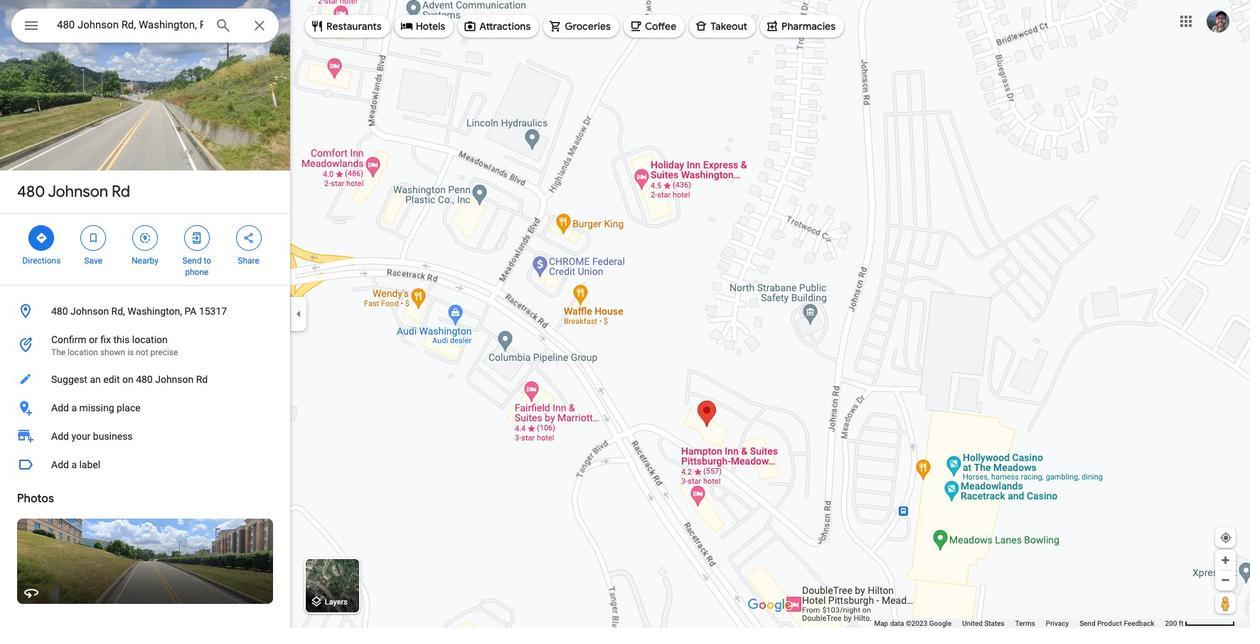 Task type: vqa. For each thing, say whether or not it's contained in the screenshot.
place
yes



Task type: describe. For each thing, give the bounding box(es) containing it.
business
[[93, 431, 133, 442]]

footer inside google maps element
[[874, 619, 1165, 629]]

photos
[[17, 492, 54, 506]]

missing
[[79, 402, 114, 414]]

add a missing place
[[51, 402, 141, 414]]

hotels
[[416, 20, 445, 33]]

0 vertical spatial location
[[132, 334, 168, 346]]

add for add a label
[[51, 459, 69, 471]]

©2023
[[906, 620, 927, 628]]

hotels button
[[394, 9, 454, 43]]

add your business
[[51, 431, 133, 442]]

groceries button
[[543, 9, 619, 43]]

confirm or fix this location the location shown is not precise
[[51, 334, 178, 358]]

on
[[122, 374, 133, 385]]

 search field
[[11, 9, 279, 46]]

feedback
[[1124, 620, 1154, 628]]

a for label
[[71, 459, 77, 471]]

send product feedback
[[1080, 620, 1154, 628]]

united states button
[[962, 619, 1005, 629]]

the
[[51, 348, 66, 358]]

add a missing place button
[[0, 394, 290, 422]]

precise
[[150, 348, 178, 358]]

show your location image
[[1220, 532, 1232, 545]]

to
[[204, 256, 211, 266]]

pharmacies
[[782, 20, 836, 33]]

480 for 480 johnson rd, washington, pa 15317
[[51, 306, 68, 317]]

coffee
[[645, 20, 676, 33]]

nearby
[[132, 256, 159, 266]]

200 ft button
[[1165, 620, 1235, 628]]

send for send to phone
[[182, 256, 202, 266]]

washington,
[[128, 306, 182, 317]]

add your business link
[[0, 422, 290, 451]]


[[139, 230, 151, 246]]

save
[[84, 256, 102, 266]]

place
[[117, 402, 141, 414]]

is
[[127, 348, 134, 358]]

zoom out image
[[1220, 575, 1231, 586]]

rd inside button
[[196, 374, 208, 385]]

2 vertical spatial 480
[[136, 374, 153, 385]]

google account: cj baylor  
(christian.baylor@adept.ai) image
[[1207, 10, 1230, 32]]

attractions
[[479, 20, 531, 33]]

zoom in image
[[1220, 555, 1231, 566]]

map
[[874, 620, 888, 628]]

takeout
[[711, 20, 747, 33]]

terms
[[1015, 620, 1035, 628]]

pharmacies button
[[760, 9, 844, 43]]

15317
[[199, 306, 227, 317]]

attractions button
[[458, 9, 539, 43]]

2 vertical spatial johnson
[[155, 374, 194, 385]]

suggest an edit on 480 johnson rd
[[51, 374, 208, 385]]

200
[[1165, 620, 1177, 628]]

add a label button
[[0, 451, 290, 479]]

actions for 480 johnson rd region
[[0, 214, 290, 285]]

shown
[[100, 348, 125, 358]]

this
[[113, 334, 130, 346]]

johnson for rd
[[48, 182, 108, 202]]

add a label
[[51, 459, 100, 471]]


[[35, 230, 48, 246]]

google
[[929, 620, 952, 628]]

your
[[71, 431, 91, 442]]



Task type: locate. For each thing, give the bounding box(es) containing it.
send
[[182, 256, 202, 266], [1080, 620, 1095, 628]]

phone
[[185, 267, 209, 277]]

add inside button
[[51, 402, 69, 414]]

480 johnson rd
[[17, 182, 130, 202]]

layers
[[325, 598, 348, 608]]

1 horizontal spatial location
[[132, 334, 168, 346]]

480 up 
[[17, 182, 45, 202]]

suggest an edit on 480 johnson rd button
[[0, 366, 290, 394]]

show street view coverage image
[[1215, 593, 1236, 614]]

480 johnson rd, washington, pa 15317
[[51, 306, 227, 317]]

0 vertical spatial johnson
[[48, 182, 108, 202]]

groceries
[[565, 20, 611, 33]]

0 vertical spatial rd
[[112, 182, 130, 202]]

privacy
[[1046, 620, 1069, 628]]

johnson
[[48, 182, 108, 202], [70, 306, 109, 317], [155, 374, 194, 385]]

states
[[984, 620, 1005, 628]]

1 add from the top
[[51, 402, 69, 414]]

location down or
[[68, 348, 98, 358]]

label
[[79, 459, 100, 471]]

3 add from the top
[[51, 459, 69, 471]]

add left your at left bottom
[[51, 431, 69, 442]]

collapse side panel image
[[291, 306, 306, 322]]

send left the product
[[1080, 620, 1095, 628]]

none field inside "480 johnson rd, washington, pa 15301" field
[[57, 16, 203, 33]]

480 johnson rd, washington, pa 15317 button
[[0, 297, 290, 326]]

1 vertical spatial add
[[51, 431, 69, 442]]

an
[[90, 374, 101, 385]]

add inside add your business link
[[51, 431, 69, 442]]

0 horizontal spatial send
[[182, 256, 202, 266]]


[[242, 230, 255, 246]]

2 a from the top
[[71, 459, 77, 471]]

map data ©2023 google
[[874, 620, 952, 628]]

send for send product feedback
[[1080, 620, 1095, 628]]

1 horizontal spatial send
[[1080, 620, 1095, 628]]

a left label
[[71, 459, 77, 471]]

johnson down precise
[[155, 374, 194, 385]]

or
[[89, 334, 98, 346]]


[[87, 230, 100, 246]]

johnson for rd,
[[70, 306, 109, 317]]


[[190, 230, 203, 246]]

a
[[71, 402, 77, 414], [71, 459, 77, 471]]

rd,
[[111, 306, 125, 317]]

1 vertical spatial location
[[68, 348, 98, 358]]

 button
[[11, 9, 51, 46]]

united states
[[962, 620, 1005, 628]]

None field
[[57, 16, 203, 33]]

480 for 480 johnson rd
[[17, 182, 45, 202]]

0 horizontal spatial location
[[68, 348, 98, 358]]

add for add a missing place
[[51, 402, 69, 414]]

1 vertical spatial 480
[[51, 306, 68, 317]]

1 horizontal spatial rd
[[196, 374, 208, 385]]

1 vertical spatial rd
[[196, 374, 208, 385]]

0 vertical spatial add
[[51, 402, 69, 414]]

ft
[[1179, 620, 1184, 628]]

send inside button
[[1080, 620, 1095, 628]]

send to phone
[[182, 256, 211, 277]]

add
[[51, 402, 69, 414], [51, 431, 69, 442], [51, 459, 69, 471]]

480
[[17, 182, 45, 202], [51, 306, 68, 317], [136, 374, 153, 385]]

1 vertical spatial a
[[71, 459, 77, 471]]

edit
[[103, 374, 120, 385]]

location up not
[[132, 334, 168, 346]]

rd up actions for 480 johnson rd region
[[112, 182, 130, 202]]

restaurants button
[[305, 9, 390, 43]]

add inside add a label button
[[51, 459, 69, 471]]

data
[[890, 620, 904, 628]]

480 johnson rd main content
[[0, 0, 290, 629]]

480 up "confirm"
[[51, 306, 68, 317]]

add left label
[[51, 459, 69, 471]]

a for missing
[[71, 402, 77, 414]]

takeout button
[[689, 9, 756, 43]]

send inside send to phone
[[182, 256, 202, 266]]

footer containing map data ©2023 google
[[874, 619, 1165, 629]]


[[23, 16, 40, 36]]

0 vertical spatial 480
[[17, 182, 45, 202]]

add for add your business
[[51, 431, 69, 442]]

coffee button
[[624, 9, 685, 43]]

1 vertical spatial johnson
[[70, 306, 109, 317]]

footer
[[874, 619, 1165, 629]]

share
[[238, 256, 259, 266]]

1 horizontal spatial 480
[[51, 306, 68, 317]]

not
[[136, 348, 148, 358]]

location
[[132, 334, 168, 346], [68, 348, 98, 358]]

1 vertical spatial send
[[1080, 620, 1095, 628]]

send product feedback button
[[1080, 619, 1154, 629]]

480 right "on"
[[136, 374, 153, 385]]

2 horizontal spatial 480
[[136, 374, 153, 385]]

200 ft
[[1165, 620, 1184, 628]]

privacy button
[[1046, 619, 1069, 629]]

0 vertical spatial send
[[182, 256, 202, 266]]

johnson up ''
[[48, 182, 108, 202]]

terms button
[[1015, 619, 1035, 629]]

1 a from the top
[[71, 402, 77, 414]]

product
[[1097, 620, 1122, 628]]

0 vertical spatial a
[[71, 402, 77, 414]]

confirm
[[51, 334, 86, 346]]

a left missing
[[71, 402, 77, 414]]

google maps element
[[0, 0, 1250, 629]]

fix
[[100, 334, 111, 346]]

united
[[962, 620, 983, 628]]

rd up the add a missing place button at the left of page
[[196, 374, 208, 385]]

pa
[[184, 306, 197, 317]]

restaurants
[[326, 20, 382, 33]]

0 horizontal spatial 480
[[17, 182, 45, 202]]

480 Johnson Rd, Washington, PA 15301 field
[[11, 9, 279, 43]]

2 vertical spatial add
[[51, 459, 69, 471]]

johnson left rd,
[[70, 306, 109, 317]]

2 add from the top
[[51, 431, 69, 442]]

suggest
[[51, 374, 87, 385]]

add down 'suggest'
[[51, 402, 69, 414]]

directions
[[22, 256, 61, 266]]

send up the phone
[[182, 256, 202, 266]]

0 horizontal spatial rd
[[112, 182, 130, 202]]

rd
[[112, 182, 130, 202], [196, 374, 208, 385]]



